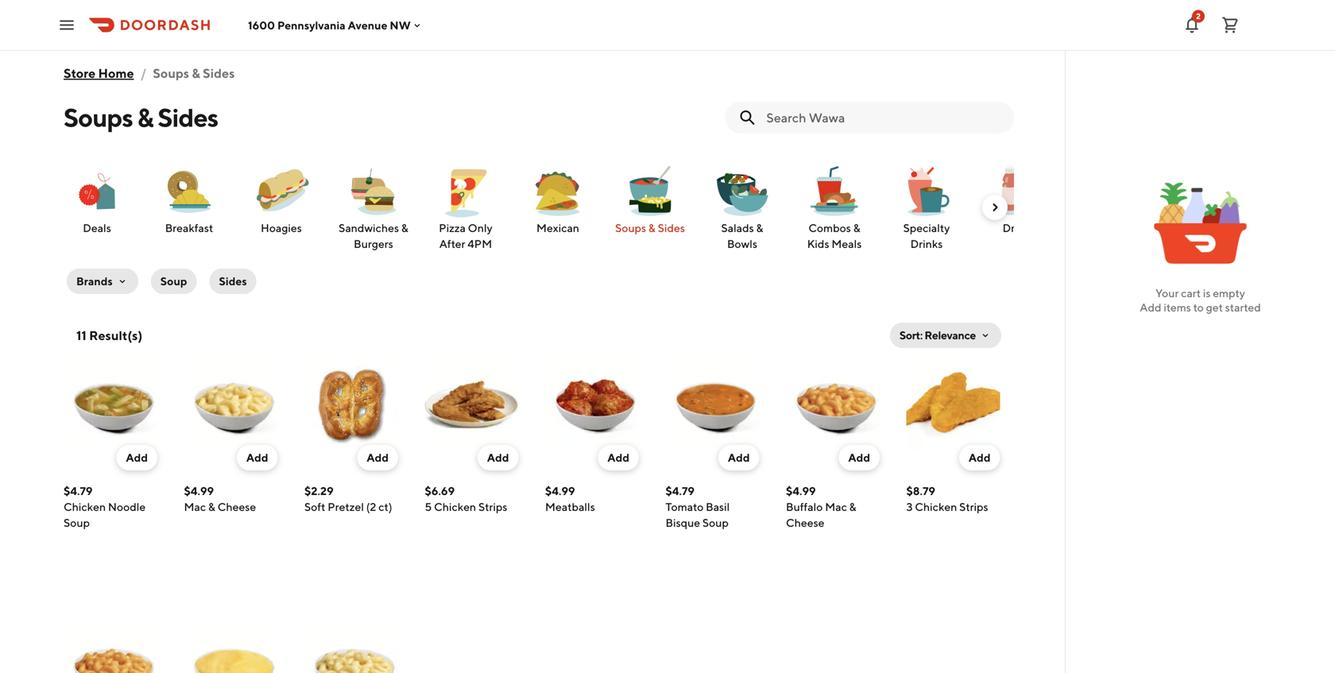 Task type: locate. For each thing, give the bounding box(es) containing it.
1 vertical spatial drinks
[[911, 237, 943, 250]]

2 vertical spatial soups
[[615, 221, 646, 235]]

2 horizontal spatial $4.99
[[786, 485, 816, 498]]

0 vertical spatial soups & sides
[[64, 103, 218, 132]]

mexican image
[[529, 163, 587, 220]]

add for $4.99 meatballs
[[608, 451, 630, 464]]

drinks down specialty
[[911, 237, 943, 250]]

1 $4.99 from the left
[[184, 485, 214, 498]]

0 vertical spatial cheese
[[218, 500, 256, 514]]

cheese left soft
[[218, 500, 256, 514]]

add for $4.99 buffalo mac & cheese
[[849, 451, 871, 464]]

combos
[[809, 221, 851, 235]]

started
[[1226, 301, 1262, 314]]

cart
[[1182, 287, 1201, 300]]

sort: relevance
[[900, 329, 976, 342]]

1 horizontal spatial soups
[[153, 66, 189, 81]]

$4.79 inside the $4.79 chicken noodle soup
[[64, 485, 93, 498]]

1 vertical spatial cheese
[[786, 516, 825, 529]]

sides down store home / soups & sides
[[158, 103, 218, 132]]

1 mac from the left
[[184, 500, 206, 514]]

ct)
[[379, 500, 392, 514]]

noodle
[[108, 500, 146, 514]]

1 vertical spatial soups & sides
[[615, 221, 685, 235]]

ranch mac & cheese image
[[304, 623, 398, 673]]

5 chicken strips image
[[425, 358, 519, 452]]

& inside combos & kids meals
[[854, 221, 861, 235]]

mac inside $4.99 mac & cheese
[[184, 500, 206, 514]]

1600 pennsylvania avenue nw button
[[248, 18, 424, 32]]

soup
[[160, 275, 187, 288], [64, 516, 90, 529], [703, 516, 729, 529]]

$4.99 buffalo mac & cheese
[[786, 485, 857, 529]]

soups & sides down the soups & sides image
[[615, 221, 685, 235]]

&
[[192, 66, 200, 81], [137, 103, 153, 132], [401, 221, 408, 235], [649, 221, 656, 235], [756, 221, 764, 235], [854, 221, 861, 235], [208, 500, 215, 514], [850, 500, 857, 514]]

chicken inside $6.69 5 chicken strips
[[434, 500, 476, 514]]

specialty drinks
[[904, 221, 950, 250]]

strips inside $8.79 3 chicken strips
[[960, 500, 989, 514]]

add button
[[116, 445, 157, 471], [116, 445, 157, 471], [237, 445, 278, 471], [237, 445, 278, 471], [357, 445, 398, 471], [357, 445, 398, 471], [478, 445, 519, 471], [478, 445, 519, 471], [598, 445, 639, 471], [598, 445, 639, 471], [719, 445, 760, 471], [719, 445, 760, 471], [839, 445, 880, 471], [839, 445, 880, 471], [960, 445, 1001, 471], [960, 445, 1001, 471]]

soft pretzel (2 ct) image
[[304, 358, 398, 452]]

cheddar cheese dipping sauce image
[[184, 623, 278, 673]]

cheese
[[218, 500, 256, 514], [786, 516, 825, 529]]

1 horizontal spatial drinks
[[1003, 221, 1035, 235]]

1 horizontal spatial soups & sides
[[615, 221, 685, 235]]

2
[[1197, 12, 1201, 21]]

soups & sides down /
[[64, 103, 218, 132]]

$2.29
[[304, 485, 334, 498]]

& inside $4.99 mac & cheese
[[208, 500, 215, 514]]

strips inside $6.69 5 chicken strips
[[479, 500, 508, 514]]

mac
[[184, 500, 206, 514], [825, 500, 847, 514]]

meatballs
[[545, 500, 595, 514]]

& inside "salads & bowls"
[[756, 221, 764, 235]]

sandwiches
[[339, 221, 399, 235]]

buffalo
[[786, 500, 823, 514]]

1 horizontal spatial chicken
[[434, 500, 476, 514]]

0 horizontal spatial cheese
[[218, 500, 256, 514]]

0 horizontal spatial chicken
[[64, 500, 106, 514]]

only
[[468, 221, 493, 235]]

2 $4.79 from the left
[[666, 485, 695, 498]]

pizza only after 4pm image
[[437, 163, 494, 220]]

nw
[[390, 18, 411, 32]]

$4.99 for buffalo
[[786, 485, 816, 498]]

1 horizontal spatial mac
[[825, 500, 847, 514]]

soup button
[[151, 269, 197, 294]]

sides button
[[209, 269, 257, 294]]

sandwiches & burgers link
[[334, 162, 413, 253]]

0 horizontal spatial mac
[[184, 500, 206, 514]]

3 chicken from the left
[[915, 500, 957, 514]]

0 horizontal spatial $4.99
[[184, 485, 214, 498]]

0 horizontal spatial strips
[[479, 500, 508, 514]]

mac right buffalo
[[825, 500, 847, 514]]

& inside $4.99 buffalo mac & cheese
[[850, 500, 857, 514]]

$4.99
[[184, 485, 214, 498], [545, 485, 575, 498], [786, 485, 816, 498]]

bowls
[[727, 237, 758, 250]]

5
[[425, 500, 432, 514]]

2 horizontal spatial soups
[[615, 221, 646, 235]]

0 horizontal spatial soup
[[64, 516, 90, 529]]

2 horizontal spatial soup
[[703, 516, 729, 529]]

drinks down the drinks image on the right of page
[[1003, 221, 1035, 235]]

1 chicken from the left
[[64, 500, 106, 514]]

soups & sides
[[64, 103, 218, 132], [615, 221, 685, 235]]

0 horizontal spatial soups & sides
[[64, 103, 218, 132]]

brands
[[76, 275, 113, 288]]

$4.99 meatballs
[[545, 485, 595, 514]]

tomato
[[666, 500, 704, 514]]

store home link
[[64, 57, 134, 89]]

is
[[1204, 287, 1211, 300]]

store
[[64, 66, 96, 81]]

add for $4.79 tomato basil bisque soup
[[728, 451, 750, 464]]

chicken inside $8.79 3 chicken strips
[[915, 500, 957, 514]]

(2
[[366, 500, 376, 514]]

$8.79 3 chicken strips
[[907, 485, 989, 514]]

$4.99 mac & cheese
[[184, 485, 256, 514]]

1 horizontal spatial $4.79
[[666, 485, 695, 498]]

add for $2.29 soft pretzel (2 ct)
[[367, 451, 389, 464]]

$4.99 inside the $4.99 meatballs
[[545, 485, 575, 498]]

11 result(s)
[[76, 328, 143, 343]]

salads & bowls link
[[703, 162, 782, 253]]

chicken left noodle
[[64, 500, 106, 514]]

1 strips from the left
[[479, 500, 508, 514]]

$4.79
[[64, 485, 93, 498], [666, 485, 695, 498]]

notification bell image
[[1183, 16, 1202, 35]]

$4.79 inside $4.79 tomato basil bisque soup
[[666, 485, 695, 498]]

0 horizontal spatial drinks
[[911, 237, 943, 250]]

soup link
[[148, 266, 200, 297]]

strips right 5
[[479, 500, 508, 514]]

3
[[907, 500, 913, 514]]

/
[[140, 66, 147, 81]]

sides inside 'button'
[[219, 275, 247, 288]]

add for $6.69 5 chicken strips
[[487, 451, 509, 464]]

cheese inside $4.99 buffalo mac & cheese
[[786, 516, 825, 529]]

2 horizontal spatial chicken
[[915, 500, 957, 514]]

salads & bowls
[[721, 221, 764, 250]]

chicken
[[64, 500, 106, 514], [434, 500, 476, 514], [915, 500, 957, 514]]

1 horizontal spatial cheese
[[786, 516, 825, 529]]

3 $4.99 from the left
[[786, 485, 816, 498]]

chicken down the "$6.69"
[[434, 500, 476, 514]]

$6.69 5 chicken strips
[[425, 485, 508, 514]]

basil
[[706, 500, 730, 514]]

soups down the soups & sides image
[[615, 221, 646, 235]]

drinks
[[1003, 221, 1035, 235], [911, 237, 943, 250]]

add
[[1140, 301, 1162, 314], [126, 451, 148, 464], [246, 451, 268, 464], [367, 451, 389, 464], [487, 451, 509, 464], [608, 451, 630, 464], [728, 451, 750, 464], [849, 451, 871, 464], [969, 451, 991, 464]]

drinks image
[[991, 163, 1048, 220]]

$4.99 inside $4.99 buffalo mac & cheese
[[786, 485, 816, 498]]

& inside sandwiches & burgers
[[401, 221, 408, 235]]

0 vertical spatial drinks
[[1003, 221, 1035, 235]]

0 items, open order cart image
[[1221, 16, 1240, 35]]

soups right /
[[153, 66, 189, 81]]

$8.79
[[907, 485, 936, 498]]

meatballs image
[[545, 358, 639, 452]]

soups
[[153, 66, 189, 81], [64, 103, 133, 132], [615, 221, 646, 235]]

result(s)
[[89, 328, 143, 343]]

0 horizontal spatial $4.79
[[64, 485, 93, 498]]

chicken for $8.79 3 chicken strips
[[915, 500, 957, 514]]

sides down the soups & sides image
[[658, 221, 685, 235]]

3 chicken strips image
[[907, 358, 1001, 452]]

add for $4.79 chicken noodle soup
[[126, 451, 148, 464]]

strips right 3
[[960, 500, 989, 514]]

chipotle mac & cheese image
[[64, 623, 157, 673]]

next image
[[989, 201, 1002, 214]]

chicken inside the $4.79 chicken noodle soup
[[64, 500, 106, 514]]

4pm
[[468, 237, 492, 250]]

sides right soup link
[[219, 275, 247, 288]]

sort: relevance button
[[890, 323, 1002, 348]]

2 mac from the left
[[825, 500, 847, 514]]

add for $4.99 mac & cheese
[[246, 451, 268, 464]]

mac right noodle
[[184, 500, 206, 514]]

sandwiches & burgers
[[339, 221, 408, 250]]

2 $4.99 from the left
[[545, 485, 575, 498]]

sides
[[203, 66, 235, 81], [158, 103, 218, 132], [658, 221, 685, 235], [219, 275, 247, 288]]

deals image
[[68, 163, 126, 220]]

hoagies
[[261, 221, 302, 235]]

1 horizontal spatial $4.99
[[545, 485, 575, 498]]

2 strips from the left
[[960, 500, 989, 514]]

soups down store home "link"
[[64, 103, 133, 132]]

soups & sides link
[[611, 162, 690, 237]]

chicken down $8.79
[[915, 500, 957, 514]]

combos & kids meals link
[[795, 162, 875, 253]]

1 horizontal spatial soup
[[160, 275, 187, 288]]

cheese down buffalo
[[786, 516, 825, 529]]

2 chicken from the left
[[434, 500, 476, 514]]

1 horizontal spatial strips
[[960, 500, 989, 514]]

1 $4.79 from the left
[[64, 485, 93, 498]]

$4.99 inside $4.99 mac & cheese
[[184, 485, 214, 498]]

0 horizontal spatial soups
[[64, 103, 133, 132]]

$4.79 for $4.79 tomato basil bisque soup
[[666, 485, 695, 498]]



Task type: vqa. For each thing, say whether or not it's contained in the screenshot.
left Soups
yes



Task type: describe. For each thing, give the bounding box(es) containing it.
add inside your cart is empty add items to get started
[[1140, 301, 1162, 314]]

mac inside $4.99 buffalo mac & cheese
[[825, 500, 847, 514]]

to
[[1194, 301, 1204, 314]]

drinks inside specialty drinks
[[911, 237, 943, 250]]

drinks link
[[979, 162, 1059, 237]]

get
[[1207, 301, 1223, 314]]

1600
[[248, 18, 275, 32]]

tomato basil bisque soup image
[[666, 358, 760, 452]]

relevance
[[925, 329, 976, 342]]

1 vertical spatial soups
[[64, 103, 133, 132]]

empty
[[1213, 287, 1246, 300]]

brands button
[[67, 269, 138, 294]]

$6.69
[[425, 485, 455, 498]]

salads & bowls image
[[714, 163, 771, 220]]

sides link
[[206, 266, 260, 297]]

mexican
[[537, 221, 580, 235]]

your cart is empty add items to get started
[[1140, 287, 1262, 314]]

$4.79 for $4.79 chicken noodle soup
[[64, 485, 93, 498]]

store home / soups & sides
[[64, 66, 235, 81]]

strips for $8.79 3 chicken strips
[[960, 500, 989, 514]]

specialty drinks link
[[887, 162, 967, 253]]

$4.99 for mac
[[184, 485, 214, 498]]

soups & sides image
[[622, 163, 679, 220]]

soups & sides inside soups & sides link
[[615, 221, 685, 235]]

Search Wawa search field
[[767, 109, 1002, 126]]

chicken for $6.69 5 chicken strips
[[434, 500, 476, 514]]

sort:
[[900, 329, 923, 342]]

$4.99 for meatballs
[[545, 485, 575, 498]]

11
[[76, 328, 87, 343]]

breakfast image
[[161, 163, 218, 220]]

1600 pennsylvania avenue nw
[[248, 18, 411, 32]]

kids
[[807, 237, 830, 250]]

sandwiches & burgers image
[[345, 163, 402, 220]]

chicken noodle soup image
[[64, 358, 157, 452]]

$4.79 tomato basil bisque soup
[[666, 485, 730, 529]]

& inside soups & sides link
[[649, 221, 656, 235]]

$2.29 soft pretzel (2 ct)
[[304, 485, 392, 514]]

soup inside soup button
[[160, 275, 187, 288]]

combos & kids meals image
[[806, 163, 863, 220]]

$4.79 chicken noodle soup
[[64, 485, 146, 529]]

breakfast
[[165, 221, 213, 235]]

bisque
[[666, 516, 701, 529]]

deals link
[[57, 162, 137, 237]]

breakfast link
[[149, 162, 229, 237]]

strips for $6.69 5 chicken strips
[[479, 500, 508, 514]]

hoagies image
[[253, 163, 310, 220]]

mac & cheese image
[[184, 358, 278, 452]]

burgers
[[354, 237, 393, 250]]

hoagies link
[[242, 162, 321, 237]]

pizza only after 4pm
[[439, 221, 493, 250]]

specialty drinks image
[[898, 163, 956, 220]]

open menu image
[[57, 16, 76, 35]]

sides right /
[[203, 66, 235, 81]]

pennsylvania
[[277, 18, 346, 32]]

cheese inside $4.99 mac & cheese
[[218, 500, 256, 514]]

after
[[439, 237, 465, 250]]

salads
[[721, 221, 754, 235]]

add for $8.79 3 chicken strips
[[969, 451, 991, 464]]

meals
[[832, 237, 862, 250]]

soft
[[304, 500, 326, 514]]

buffalo mac & cheese image
[[786, 358, 880, 452]]

your
[[1156, 287, 1179, 300]]

soup inside the $4.79 chicken noodle soup
[[64, 516, 90, 529]]

specialty
[[904, 221, 950, 235]]

soup inside $4.79 tomato basil bisque soup
[[703, 516, 729, 529]]

deals
[[83, 221, 111, 235]]

pizza
[[439, 221, 466, 235]]

combos & kids meals
[[807, 221, 862, 250]]

mexican link
[[518, 162, 598, 237]]

items
[[1164, 301, 1192, 314]]

avenue
[[348, 18, 388, 32]]

pretzel
[[328, 500, 364, 514]]

0 vertical spatial soups
[[153, 66, 189, 81]]

pizza only after 4pm link
[[426, 162, 506, 253]]

home
[[98, 66, 134, 81]]



